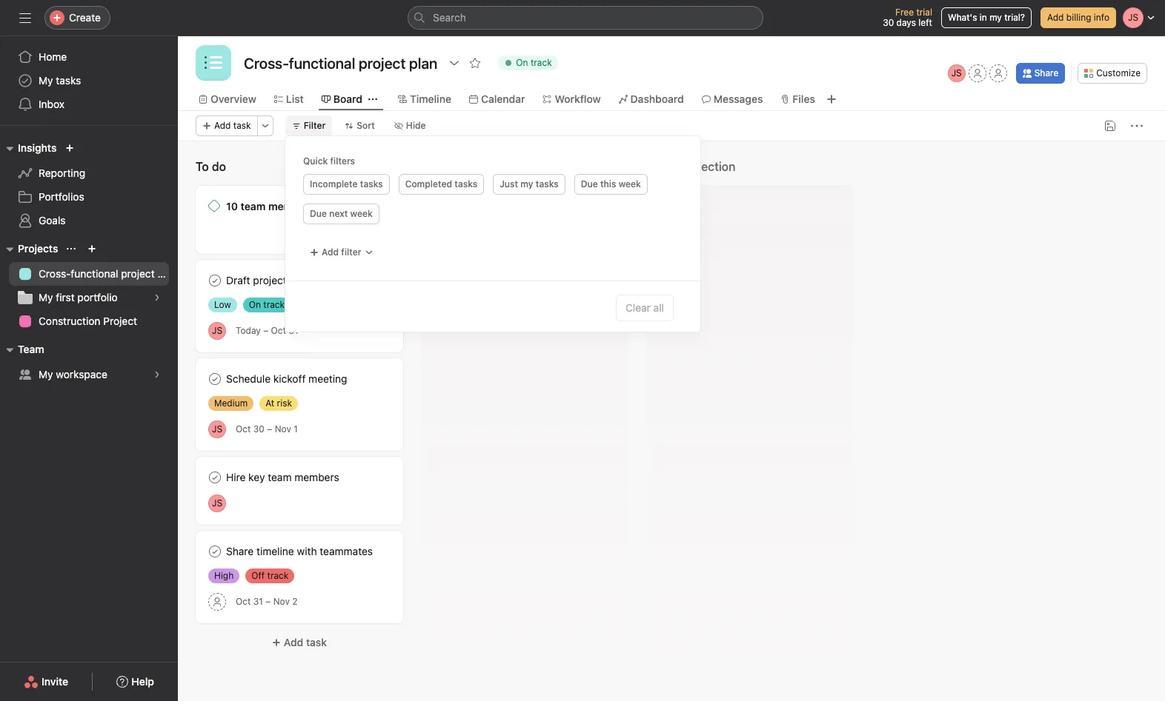 Task type: vqa. For each thing, say whether or not it's contained in the screenshot.
nov corresponding to kickoff
yes



Task type: locate. For each thing, give the bounding box(es) containing it.
insights element
[[0, 135, 178, 236]]

add down "2" at the left bottom of page
[[284, 637, 303, 649]]

oct left "2" at the left bottom of page
[[236, 597, 251, 608]]

1 vertical spatial 30
[[253, 424, 265, 435]]

my
[[990, 12, 1002, 23], [521, 179, 533, 190]]

track for with
[[267, 571, 289, 582]]

– for kickoff
[[267, 424, 272, 435]]

my up inbox
[[39, 74, 53, 87]]

2 vertical spatial track
[[267, 571, 289, 582]]

construction project
[[39, 315, 137, 328]]

1 horizontal spatial on track
[[516, 57, 552, 68]]

completed image for hire key team members
[[206, 469, 224, 487]]

search button
[[408, 6, 763, 30]]

add section
[[670, 160, 736, 173]]

my right the 'just'
[[521, 179, 533, 190]]

3 completed image from the top
[[206, 543, 224, 561]]

track right "off" at the bottom of the page
[[267, 571, 289, 582]]

2 completed checkbox from the top
[[206, 371, 224, 388]]

0 vertical spatial team
[[241, 200, 266, 213]]

add task
[[214, 120, 251, 131], [284, 637, 327, 649]]

cross-
[[39, 268, 71, 280]]

1 vertical spatial add task button
[[196, 630, 403, 657]]

tasks right completed
[[455, 179, 477, 190]]

1 horizontal spatial add task
[[284, 637, 327, 649]]

add left section
[[670, 160, 692, 173]]

1 horizontal spatial project
[[253, 274, 287, 287]]

1 horizontal spatial my
[[990, 12, 1002, 23]]

0 vertical spatial completed checkbox
[[206, 272, 224, 290]]

off track
[[251, 571, 289, 582]]

1 completed image from the top
[[206, 272, 224, 290]]

goals link
[[9, 209, 169, 233]]

30 left 1
[[253, 424, 265, 435]]

new image
[[66, 144, 74, 153]]

project left plan
[[121, 268, 155, 280]]

draft
[[226, 274, 250, 287]]

add task down "2" at the left bottom of page
[[284, 637, 327, 649]]

1 horizontal spatial team
[[268, 471, 292, 484]]

0 vertical spatial 30
[[883, 17, 894, 28]]

what's in my trial? button
[[941, 7, 1032, 28]]

js down what's
[[951, 67, 962, 79]]

cross-functional project plan
[[39, 268, 178, 280]]

0 vertical spatial my
[[39, 74, 53, 87]]

js
[[951, 67, 962, 79], [212, 325, 222, 336], [212, 424, 222, 435], [212, 498, 222, 509]]

dashboard
[[630, 93, 684, 105]]

1 horizontal spatial task
[[306, 637, 327, 649]]

Completed checkbox
[[206, 272, 224, 290], [206, 371, 224, 388], [206, 469, 224, 487]]

add task down overview
[[214, 120, 251, 131]]

week
[[619, 179, 641, 190], [350, 208, 373, 219]]

0 vertical spatial my
[[990, 12, 1002, 23]]

31 down "off" at the bottom of the page
[[253, 597, 263, 608]]

nov left "2" at the left bottom of page
[[273, 597, 290, 608]]

members down 1
[[294, 471, 339, 484]]

tasks
[[56, 74, 81, 87], [360, 179, 383, 190], [455, 179, 477, 190], [536, 179, 559, 190]]

search
[[433, 11, 466, 24]]

1 vertical spatial nov
[[273, 597, 290, 608]]

board link
[[322, 91, 362, 107]]

see details, my workspace image
[[153, 371, 162, 380]]

draft project brief
[[226, 274, 312, 287]]

what's
[[948, 12, 977, 23]]

oct for share
[[236, 597, 251, 608]]

tasks inside button
[[536, 179, 559, 190]]

0 horizontal spatial add task
[[214, 120, 251, 131]]

js button down medium
[[208, 421, 226, 438]]

30
[[883, 17, 894, 28], [253, 424, 265, 435]]

1 vertical spatial track
[[263, 299, 285, 311]]

completed image left hire
[[206, 469, 224, 487]]

due next week
[[310, 208, 373, 219]]

1 horizontal spatial on
[[516, 57, 528, 68]]

tasks for completed tasks
[[455, 179, 477, 190]]

team right key
[[268, 471, 292, 484]]

hide sidebar image
[[19, 12, 31, 24]]

2 vertical spatial my
[[39, 368, 53, 381]]

plan
[[157, 268, 178, 280]]

1 vertical spatial –
[[267, 424, 272, 435]]

completed image left draft
[[206, 272, 224, 290]]

0 horizontal spatial team
[[241, 200, 266, 213]]

with
[[297, 546, 317, 558]]

2 vertical spatial –
[[266, 597, 271, 608]]

my workspace
[[39, 368, 107, 381]]

add billing info
[[1047, 12, 1110, 23]]

tasks inside global element
[[56, 74, 81, 87]]

meeting
[[308, 373, 347, 385]]

workflow
[[555, 93, 601, 105]]

completed image
[[206, 371, 224, 388]]

project left brief
[[253, 274, 287, 287]]

share button
[[1016, 63, 1065, 84]]

days
[[897, 17, 916, 28]]

hide button
[[388, 116, 433, 136]]

projects button
[[0, 240, 58, 258]]

– down at
[[267, 424, 272, 435]]

on track down draft project brief
[[249, 299, 285, 311]]

1 vertical spatial week
[[350, 208, 373, 219]]

clear
[[626, 302, 651, 314]]

my inside teams element
[[39, 368, 53, 381]]

tab actions image
[[368, 95, 377, 104]]

0 vertical spatial members
[[268, 200, 315, 213]]

js for js button under low
[[212, 325, 222, 336]]

0 horizontal spatial 30
[[253, 424, 265, 435]]

31 right today
[[289, 325, 298, 337]]

0 vertical spatial week
[[619, 179, 641, 190]]

cross-functional project plan link
[[9, 262, 178, 286]]

0 horizontal spatial share
[[226, 546, 254, 558]]

oct down medium
[[236, 424, 251, 435]]

add task button
[[196, 116, 258, 136], [196, 630, 403, 657]]

on track button
[[492, 53, 565, 73]]

0 vertical spatial due
[[581, 179, 598, 190]]

– down off track
[[266, 597, 271, 608]]

share down add billing info button
[[1035, 67, 1059, 79]]

week right 'next'
[[350, 208, 373, 219]]

3 my from the top
[[39, 368, 53, 381]]

1 add task button from the top
[[196, 116, 258, 136]]

completed image for share timeline with teammates
[[206, 543, 224, 561]]

team button
[[0, 341, 44, 359]]

0 horizontal spatial due
[[310, 208, 327, 219]]

add section button
[[646, 153, 742, 180]]

1 vertical spatial share
[[226, 546, 254, 558]]

0 horizontal spatial on
[[249, 299, 261, 311]]

tasks right the 'just'
[[536, 179, 559, 190]]

on track up calendar
[[516, 57, 552, 68]]

quick filters
[[303, 156, 355, 167]]

files link
[[781, 91, 815, 107]]

2 vertical spatial completed checkbox
[[206, 469, 224, 487]]

1 vertical spatial completed image
[[206, 469, 224, 487]]

members left 'next'
[[268, 200, 315, 213]]

1 horizontal spatial week
[[619, 179, 641, 190]]

timeline
[[410, 93, 451, 105]]

show options, current sort, top image
[[67, 245, 76, 254]]

show options image
[[449, 57, 461, 69]]

1 my from the top
[[39, 74, 53, 87]]

1 vertical spatial due
[[310, 208, 327, 219]]

completed checkbox left draft
[[206, 272, 224, 290]]

js down low
[[212, 325, 222, 336]]

on up today
[[249, 299, 261, 311]]

trial?
[[1005, 12, 1025, 23]]

due for due this week
[[581, 179, 598, 190]]

add task image
[[363, 161, 375, 173]]

first
[[56, 291, 75, 304]]

3 completed checkbox from the top
[[206, 469, 224, 487]]

task
[[233, 120, 251, 131], [306, 637, 327, 649]]

today
[[236, 325, 261, 337]]

my inside global element
[[39, 74, 53, 87]]

team right 10
[[241, 200, 266, 213]]

0 horizontal spatial 31
[[253, 597, 263, 608]]

1 vertical spatial completed checkbox
[[206, 371, 224, 388]]

save options image
[[1104, 120, 1116, 132]]

my right in
[[990, 12, 1002, 23]]

my for my first portfolio
[[39, 291, 53, 304]]

tasks down home
[[56, 74, 81, 87]]

team
[[241, 200, 266, 213], [268, 471, 292, 484]]

0 vertical spatial on
[[516, 57, 528, 68]]

week right the this
[[619, 179, 641, 190]]

1 horizontal spatial 30
[[883, 17, 894, 28]]

track up the workflow link
[[531, 57, 552, 68]]

on up calendar
[[516, 57, 528, 68]]

–
[[263, 325, 268, 337], [267, 424, 272, 435], [266, 597, 271, 608]]

0 horizontal spatial my
[[521, 179, 533, 190]]

1 vertical spatial my
[[521, 179, 533, 190]]

more actions image
[[1131, 120, 1143, 132]]

workspace
[[56, 368, 107, 381]]

1 horizontal spatial share
[[1035, 67, 1059, 79]]

my down 'team'
[[39, 368, 53, 381]]

due this week
[[581, 179, 641, 190]]

0 vertical spatial nov
[[275, 424, 291, 435]]

completed image
[[206, 272, 224, 290], [206, 469, 224, 487], [206, 543, 224, 561]]

off
[[251, 571, 265, 582]]

add task button down "2" at the left bottom of page
[[196, 630, 403, 657]]

calendar link
[[469, 91, 525, 107]]

js button down hire
[[208, 495, 226, 513]]

share inside share button
[[1035, 67, 1059, 79]]

filter button
[[285, 116, 332, 136]]

1 horizontal spatial 31
[[289, 325, 298, 337]]

files
[[793, 93, 815, 105]]

add task button down the overview link at the left
[[196, 116, 258, 136]]

teammates
[[320, 546, 373, 558]]

my
[[39, 74, 53, 87], [39, 291, 53, 304], [39, 368, 53, 381]]

due left 'next'
[[310, 208, 327, 219]]

js up completed option
[[212, 498, 222, 509]]

0 vertical spatial completed image
[[206, 272, 224, 290]]

my inside projects element
[[39, 291, 53, 304]]

on track inside on track popup button
[[516, 57, 552, 68]]

completed checkbox up medium
[[206, 371, 224, 388]]

js down medium
[[212, 424, 222, 435]]

in
[[980, 12, 987, 23]]

low
[[214, 299, 231, 311]]

0 horizontal spatial week
[[350, 208, 373, 219]]

track down draft project brief
[[263, 299, 285, 311]]

add filter button
[[303, 242, 380, 263]]

0 vertical spatial on track
[[516, 57, 552, 68]]

30 left days
[[883, 17, 894, 28]]

create button
[[44, 6, 110, 30]]

1 completed checkbox from the top
[[206, 272, 224, 290]]

oct right today
[[271, 325, 286, 337]]

due left the this
[[581, 179, 598, 190]]

completed checkbox left hire
[[206, 469, 224, 487]]

1 vertical spatial add task
[[284, 637, 327, 649]]

incomplete
[[310, 179, 358, 190]]

my left "first" at top
[[39, 291, 53, 304]]

0 horizontal spatial on track
[[249, 299, 285, 311]]

0 vertical spatial –
[[263, 325, 268, 337]]

0 vertical spatial track
[[531, 57, 552, 68]]

add left the billing
[[1047, 12, 1064, 23]]

on track
[[516, 57, 552, 68], [249, 299, 285, 311]]

add
[[1047, 12, 1064, 23], [214, 120, 231, 131], [670, 160, 692, 173], [322, 247, 339, 258], [284, 637, 303, 649]]

nov left 1
[[275, 424, 291, 435]]

10 team members
[[226, 200, 315, 213]]

js for js button underneath hire
[[212, 498, 222, 509]]

1 horizontal spatial due
[[581, 179, 598, 190]]

billing
[[1066, 12, 1091, 23]]

1 vertical spatial oct
[[236, 424, 251, 435]]

teams element
[[0, 337, 178, 390]]

2 my from the top
[[39, 291, 53, 304]]

0 vertical spatial 31
[[289, 325, 298, 337]]

2 vertical spatial oct
[[236, 597, 251, 608]]

track for brief
[[263, 299, 285, 311]]

medium
[[214, 398, 248, 409]]

2 completed image from the top
[[206, 469, 224, 487]]

nov for timeline
[[273, 597, 290, 608]]

completed image up high
[[206, 543, 224, 561]]

track
[[531, 57, 552, 68], [263, 299, 285, 311], [267, 571, 289, 582]]

– right today
[[263, 325, 268, 337]]

all
[[653, 302, 664, 314]]

oct for schedule
[[236, 424, 251, 435]]

tasks for my tasks
[[56, 74, 81, 87]]

Completed milestone checkbox
[[208, 200, 220, 212]]

week for due next week
[[350, 208, 373, 219]]

global element
[[0, 36, 178, 125]]

more actions image
[[261, 122, 270, 130]]

0 vertical spatial share
[[1035, 67, 1059, 79]]

home
[[39, 50, 67, 63]]

1 vertical spatial my
[[39, 291, 53, 304]]

0 vertical spatial add task button
[[196, 116, 258, 136]]

my inside "just my tasks" button
[[521, 179, 533, 190]]

0 horizontal spatial task
[[233, 120, 251, 131]]

2 vertical spatial completed image
[[206, 543, 224, 561]]

add to starred image
[[469, 57, 481, 69]]

share right completed option
[[226, 546, 254, 558]]

0 vertical spatial task
[[233, 120, 251, 131]]

tasks down add task image
[[360, 179, 383, 190]]

None text field
[[240, 50, 441, 76]]

add left filter
[[322, 247, 339, 258]]



Task type: describe. For each thing, give the bounding box(es) containing it.
filter
[[341, 247, 361, 258]]

clear all button
[[616, 295, 674, 322]]

add inside add filter dropdown button
[[322, 247, 339, 258]]

calendar
[[481, 93, 525, 105]]

due for due next week
[[310, 208, 327, 219]]

team
[[18, 343, 44, 356]]

just
[[500, 179, 518, 190]]

incomplete tasks button
[[303, 174, 390, 195]]

share for share
[[1035, 67, 1059, 79]]

nov for kickoff
[[275, 424, 291, 435]]

my inside what's in my trial? button
[[990, 12, 1002, 23]]

my first portfolio link
[[9, 286, 169, 310]]

1 vertical spatial on
[[249, 299, 261, 311]]

kickoff
[[273, 373, 306, 385]]

completed checkbox for draft
[[206, 272, 224, 290]]

project
[[103, 315, 137, 328]]

create
[[69, 11, 101, 24]]

tasks for incomplete tasks
[[360, 179, 383, 190]]

1 vertical spatial task
[[306, 637, 327, 649]]

Completed checkbox
[[206, 543, 224, 561]]

reporting
[[39, 167, 85, 179]]

2 add task button from the top
[[196, 630, 403, 657]]

completed tasks
[[405, 179, 477, 190]]

messages link
[[702, 91, 763, 107]]

customize button
[[1078, 63, 1147, 84]]

add billing info button
[[1041, 7, 1116, 28]]

my tasks link
[[9, 69, 169, 93]]

list
[[286, 93, 304, 105]]

this
[[600, 179, 616, 190]]

1 vertical spatial team
[[268, 471, 292, 484]]

1 vertical spatial 31
[[253, 597, 263, 608]]

completed
[[405, 179, 452, 190]]

share for share timeline with teammates
[[226, 546, 254, 558]]

due this week button
[[574, 174, 648, 195]]

– for timeline
[[266, 597, 271, 608]]

invite button
[[14, 669, 78, 696]]

invite
[[42, 676, 68, 689]]

today – oct 31
[[236, 325, 298, 337]]

portfolios
[[39, 190, 84, 203]]

incomplete tasks
[[310, 179, 383, 190]]

add down the overview link at the left
[[214, 120, 231, 131]]

week for due this week
[[619, 179, 641, 190]]

high
[[214, 571, 234, 582]]

search list box
[[408, 6, 763, 30]]

add inside add billing info button
[[1047, 12, 1064, 23]]

dashboard link
[[619, 91, 684, 107]]

0 horizontal spatial project
[[121, 268, 155, 280]]

add inside add section button
[[670, 160, 692, 173]]

help
[[131, 676, 154, 689]]

js for js button underneath medium
[[212, 424, 222, 435]]

schedule
[[226, 373, 271, 385]]

1 vertical spatial on track
[[249, 299, 285, 311]]

insights
[[18, 142, 57, 154]]

filter
[[304, 120, 326, 131]]

2
[[292, 597, 298, 608]]

sort button
[[338, 116, 382, 136]]

due next week button
[[303, 204, 379, 225]]

at
[[265, 398, 274, 409]]

my for my tasks
[[39, 74, 53, 87]]

js for js button under what's
[[951, 67, 962, 79]]

30 inside free trial 30 days left
[[883, 17, 894, 28]]

functional
[[71, 268, 118, 280]]

see details, my first portfolio image
[[153, 294, 162, 302]]

customize
[[1096, 67, 1141, 79]]

new project or portfolio image
[[88, 245, 97, 254]]

portfolio
[[77, 291, 118, 304]]

left
[[919, 17, 932, 28]]

list image
[[205, 54, 222, 72]]

add tab image
[[826, 93, 838, 105]]

board
[[333, 93, 362, 105]]

completed checkbox for schedule
[[206, 371, 224, 388]]

workflow link
[[543, 91, 601, 107]]

0 vertical spatial add task
[[214, 120, 251, 131]]

1
[[294, 424, 298, 435]]

free
[[895, 7, 914, 18]]

overview link
[[199, 91, 256, 107]]

oct 30 – nov 1
[[236, 424, 298, 435]]

projects
[[18, 242, 58, 255]]

list link
[[274, 91, 304, 107]]

add filter
[[322, 247, 361, 258]]

clear all
[[626, 302, 664, 314]]

just my tasks
[[500, 179, 559, 190]]

risk
[[277, 398, 292, 409]]

track inside popup button
[[531, 57, 552, 68]]

just my tasks button
[[493, 174, 565, 195]]

trial
[[916, 7, 932, 18]]

brief
[[290, 274, 312, 287]]

construction project link
[[9, 310, 169, 334]]

0 vertical spatial oct
[[271, 325, 286, 337]]

inbox link
[[9, 93, 169, 116]]

1 vertical spatial members
[[294, 471, 339, 484]]

completed checkbox for hire
[[206, 469, 224, 487]]

construction
[[39, 315, 100, 328]]

goals
[[39, 214, 66, 227]]

sort
[[357, 120, 375, 131]]

js button down what's
[[948, 64, 966, 82]]

timeline
[[256, 546, 294, 558]]

info
[[1094, 12, 1110, 23]]

insights button
[[0, 139, 57, 157]]

quick
[[303, 156, 328, 167]]

completed milestone image
[[208, 200, 220, 212]]

timeline link
[[398, 91, 451, 107]]

my first portfolio
[[39, 291, 118, 304]]

10
[[226, 200, 238, 213]]

share timeline with teammates
[[226, 546, 373, 558]]

hide
[[406, 120, 426, 131]]

key
[[248, 471, 265, 484]]

hire key team members
[[226, 471, 339, 484]]

on inside popup button
[[516, 57, 528, 68]]

completed tasks button
[[399, 174, 484, 195]]

projects element
[[0, 236, 178, 337]]

completed image for draft project brief
[[206, 272, 224, 290]]

messages
[[714, 93, 763, 105]]

reporting link
[[9, 162, 169, 185]]

my for my workspace
[[39, 368, 53, 381]]

my tasks
[[39, 74, 81, 87]]

js button down low
[[208, 322, 226, 340]]

my workspace link
[[9, 363, 169, 387]]

what's in my trial?
[[948, 12, 1025, 23]]



